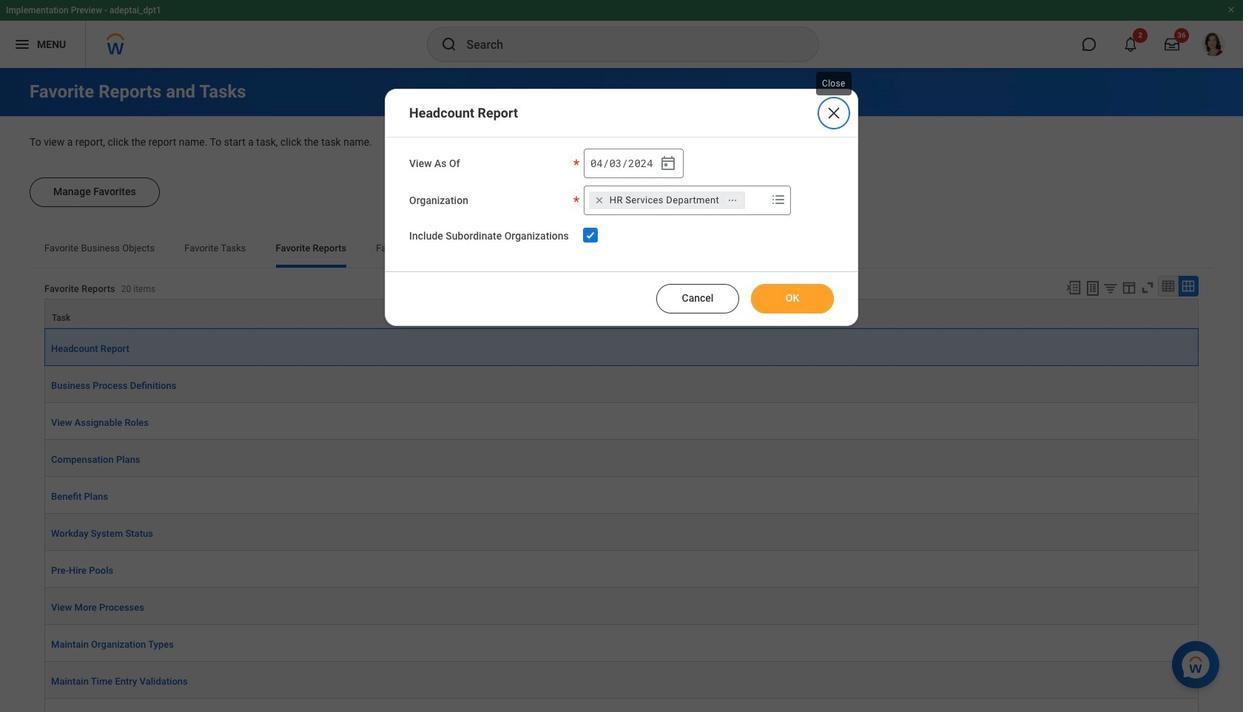 Task type: vqa. For each thing, say whether or not it's contained in the screenshot.
the 3.00%
no



Task type: locate. For each thing, give the bounding box(es) containing it.
fullscreen image
[[1139, 279, 1156, 296]]

toolbar
[[1059, 276, 1199, 299]]

tab list
[[30, 232, 1213, 268]]

dialog
[[385, 89, 858, 326]]

table image
[[1161, 279, 1176, 293]]

calendar image
[[659, 155, 677, 172]]

banner
[[0, 0, 1243, 68]]

close environment banner image
[[1227, 5, 1236, 14]]

cell
[[44, 699, 1199, 713]]

notifications large image
[[1123, 37, 1138, 52]]

row
[[44, 299, 1199, 328]]

main content
[[0, 68, 1243, 713]]

hr services department, press delete to clear value. option
[[589, 192, 745, 209]]

related actions image
[[727, 195, 738, 206]]

tooltip
[[813, 69, 854, 98]]

x small image
[[592, 193, 607, 208]]

group
[[584, 149, 684, 178]]

expand table image
[[1181, 279, 1196, 293]]

export to worksheets image
[[1084, 279, 1102, 297]]



Task type: describe. For each thing, give the bounding box(es) containing it.
select to filter grid data image
[[1102, 280, 1119, 296]]

hr services department element
[[610, 194, 719, 207]]

search image
[[440, 36, 458, 53]]

export to excel image
[[1065, 279, 1082, 296]]

inbox large image
[[1165, 37, 1179, 52]]

profile logan mcneil element
[[1193, 28, 1234, 61]]

click to view/edit grid preferences image
[[1121, 279, 1137, 296]]

check small image
[[581, 226, 599, 244]]

prompts image
[[769, 191, 787, 209]]

x image
[[825, 104, 843, 122]]



